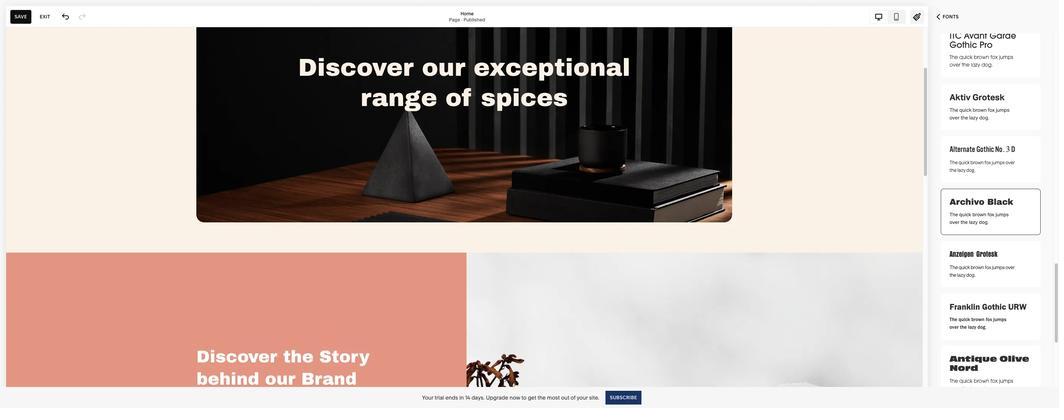 Task type: vqa. For each thing, say whether or not it's contained in the screenshot.
3rd Recommended from the top of the page
no



Task type: locate. For each thing, give the bounding box(es) containing it.
lazy down aktiv grotesk
[[970, 114, 979, 121]]

lazy for alternate
[[958, 167, 966, 173]]

fox down black
[[988, 211, 995, 218]]

the
[[962, 62, 970, 68], [961, 114, 969, 121], [950, 167, 957, 173], [961, 219, 968, 226], [950, 272, 957, 278], [960, 324, 967, 330], [962, 386, 970, 392], [538, 394, 546, 401]]

dog. down "pro"
[[982, 62, 993, 68]]

brown down alternate gothic no. 3 d
[[971, 159, 984, 166]]

urw
[[1009, 302, 1027, 312]]

to
[[522, 394, 527, 401]]

dog. for franklin
[[978, 324, 987, 330]]

dog. down aktiv grotesk
[[980, 114, 990, 121]]

tab list
[[870, 11, 906, 23]]

quick down anzeigen on the bottom
[[959, 264, 970, 270]]

the for antique
[[962, 386, 970, 392]]

avant
[[964, 30, 988, 41]]

the down nord at the right bottom of the page
[[950, 378, 958, 384]]

no.
[[996, 145, 1005, 155]]

jumps down olive
[[1000, 378, 1014, 384]]

brown down antique olive nord
[[974, 378, 990, 384]]

quick down nord at the right bottom of the page
[[960, 378, 973, 384]]

3
[[1006, 145, 1011, 155]]

lazy
[[971, 62, 981, 68], [970, 114, 979, 121], [958, 167, 966, 173], [969, 219, 978, 226], [958, 272, 966, 278], [969, 324, 977, 330], [971, 386, 981, 392]]

over for anzeigen grotesk
[[1006, 264, 1015, 270]]

7 the from the top
[[950, 378, 958, 384]]

olive
[[1000, 354, 1030, 365]]

antique olive nord
[[950, 354, 1030, 374]]

lazy down alternate
[[958, 167, 966, 173]]

the for franklin
[[950, 317, 958, 322]]

the down aktiv
[[950, 107, 959, 113]]

over for antique olive nord
[[950, 386, 961, 392]]

fox down aktiv grotesk
[[988, 107, 995, 113]]

2 the quick brown fox jumps over the lazy dog. from the top
[[950, 159, 1015, 173]]

quick down archivo
[[960, 211, 972, 218]]

jumps down 'franklin gothic urw'
[[994, 317, 1007, 322]]

the for antique
[[950, 378, 958, 384]]

the down anzeigen on the bottom
[[950, 272, 957, 278]]

save
[[15, 14, 27, 19]]

1 vertical spatial grotesk
[[977, 250, 998, 259]]

the quick brown fox jumps over the lazy dog. down aktiv grotesk
[[950, 107, 1010, 121]]

dog. inside the itc avant garde gothic pro the quick brown fox jumps over the lazy dog.
[[982, 62, 993, 68]]

quick for anzeigen
[[959, 264, 970, 270]]

lazy down archivo
[[969, 219, 978, 226]]

1 vertical spatial gothic
[[977, 145, 994, 155]]

the down nord at the right bottom of the page
[[962, 386, 970, 392]]

fox down 'franklin gothic urw'
[[986, 317, 993, 322]]

fox for franklin
[[986, 317, 993, 322]]

lazy down anzeigen on the bottom
[[958, 272, 966, 278]]

the down the franklin
[[950, 317, 958, 322]]

dog. down antique olive nord
[[982, 386, 993, 392]]

brown down aktiv grotesk
[[973, 107, 987, 113]]

days.
[[472, 394, 485, 401]]

fox inside the itc avant garde gothic pro the quick brown fox jumps over the lazy dog.
[[991, 54, 998, 61]]

fox down alternate gothic no. 3 d
[[985, 159, 991, 166]]

jumps down black
[[996, 211, 1009, 218]]

fonts button
[[929, 8, 968, 25]]

fox
[[991, 54, 998, 61], [988, 107, 995, 113], [985, 159, 991, 166], [988, 211, 995, 218], [985, 264, 992, 270], [986, 317, 993, 322], [991, 378, 998, 384]]

the quick brown fox jumps over the lazy dog. down archivo black
[[950, 211, 1009, 226]]

jumps down no.
[[992, 159, 1005, 166]]

home
[[461, 11, 474, 16]]

the down alternate
[[950, 167, 957, 173]]

the down anzeigen on the bottom
[[950, 264, 958, 270]]

brown down archivo black
[[973, 211, 987, 218]]

dog. down alternate
[[967, 167, 976, 173]]

ends
[[446, 394, 458, 401]]

the quick brown fox jumps over the lazy dog. for alternate
[[950, 159, 1015, 173]]

over for archivo black
[[950, 219, 960, 226]]

the down 'itc'
[[950, 54, 958, 61]]

lazy down "pro"
[[971, 62, 981, 68]]

0 vertical spatial grotesk
[[973, 92, 1005, 102]]

the for franklin
[[960, 324, 967, 330]]

2 the from the top
[[950, 107, 959, 113]]

the quick brown fox jumps over the lazy dog.
[[950, 107, 1010, 121], [950, 159, 1015, 173], [950, 211, 1009, 226], [950, 264, 1015, 278], [950, 317, 1007, 330], [950, 378, 1014, 392]]

jumps down the 'garde' on the right top of the page
[[1000, 54, 1014, 61]]

dog.
[[982, 62, 993, 68], [980, 114, 990, 121], [967, 167, 976, 173], [979, 219, 989, 226], [967, 272, 976, 278], [978, 324, 987, 330], [982, 386, 993, 392]]

lazy for aktiv
[[970, 114, 979, 121]]

quick down alternate
[[959, 159, 970, 166]]

the down the franklin
[[960, 324, 967, 330]]

jumps down anzeigen grotesk
[[993, 264, 1005, 270]]

fox down anzeigen grotesk
[[985, 264, 992, 270]]

3 the from the top
[[950, 159, 958, 166]]

brown down anzeigen grotesk
[[971, 264, 985, 270]]

brown down "pro"
[[974, 54, 990, 61]]

gothic left "pro"
[[950, 39, 978, 50]]

1 the from the top
[[950, 54, 958, 61]]

the quick brown fox jumps over the lazy dog. down anzeigen grotesk
[[950, 264, 1015, 278]]

dog. for aktiv
[[980, 114, 990, 121]]

6 the quick brown fox jumps over the lazy dog. from the top
[[950, 378, 1014, 392]]

grotesk
[[973, 92, 1005, 102], [977, 250, 998, 259]]

quick for aktiv
[[960, 107, 972, 113]]

page
[[449, 17, 460, 22]]

6 the from the top
[[950, 317, 958, 322]]

gothic left no.
[[977, 145, 994, 155]]

the down archivo
[[961, 219, 968, 226]]

brown down 'franklin gothic urw'
[[972, 317, 985, 322]]

quick
[[960, 54, 973, 61], [960, 107, 972, 113], [959, 159, 970, 166], [960, 211, 972, 218], [959, 264, 970, 270], [959, 317, 971, 322], [960, 378, 973, 384]]

the down archivo
[[950, 211, 958, 218]]

grotesk right aktiv
[[973, 92, 1005, 102]]

the down alternate
[[950, 159, 958, 166]]

0 vertical spatial gothic
[[950, 39, 978, 50]]

jumps for franklin gothic urw
[[994, 317, 1007, 322]]

the down aktiv
[[961, 114, 969, 121]]

4 the quick brown fox jumps over the lazy dog. from the top
[[950, 264, 1015, 278]]

brown for aktiv
[[973, 107, 987, 113]]

jumps for archivo black
[[996, 211, 1009, 218]]

the
[[950, 54, 958, 61], [950, 107, 959, 113], [950, 159, 958, 166], [950, 211, 958, 218], [950, 264, 958, 270], [950, 317, 958, 322], [950, 378, 958, 384]]

fox for antique
[[991, 378, 998, 384]]

quick down aktiv
[[960, 107, 972, 113]]

your
[[422, 394, 434, 401]]

in
[[459, 394, 464, 401]]

5 the from the top
[[950, 264, 958, 270]]

quick down the franklin
[[959, 317, 971, 322]]

lazy down the franklin
[[969, 324, 977, 330]]

black
[[988, 198, 1014, 207]]

over
[[950, 62, 961, 68], [950, 114, 960, 121], [1006, 159, 1015, 166], [950, 219, 960, 226], [1006, 264, 1015, 270], [950, 324, 959, 330], [950, 386, 961, 392]]

jumps
[[1000, 54, 1014, 61], [996, 107, 1010, 113], [992, 159, 1005, 166], [996, 211, 1009, 218], [993, 264, 1005, 270], [994, 317, 1007, 322], [1000, 378, 1014, 384]]

alternate
[[950, 145, 976, 155]]

anzeigen
[[950, 250, 974, 259]]

dog. down anzeigen grotesk
[[967, 272, 976, 278]]

quick down avant
[[960, 54, 973, 61]]

fox for aktiv
[[988, 107, 995, 113]]

gothic
[[950, 39, 978, 50], [977, 145, 994, 155], [983, 302, 1007, 312]]

lazy down nord at the right bottom of the page
[[971, 386, 981, 392]]

dog. down archivo black
[[979, 219, 989, 226]]

the quick brown fox jumps over the lazy dog. down 'franklin gothic urw'
[[950, 317, 1007, 330]]

fox for alternate
[[985, 159, 991, 166]]

itc avant garde gothic pro the quick brown fox jumps over the lazy dog.
[[950, 30, 1017, 68]]

gothic left urw
[[983, 302, 1007, 312]]

jumps down aktiv grotesk
[[996, 107, 1010, 113]]

quick for archivo
[[960, 211, 972, 218]]

the down avant
[[962, 62, 970, 68]]

the inside the itc avant garde gothic pro the quick brown fox jumps over the lazy dog.
[[962, 62, 970, 68]]

the quick brown fox jumps over the lazy dog. down antique olive nord
[[950, 378, 1014, 392]]

most
[[547, 394, 560, 401]]

2 vertical spatial gothic
[[983, 302, 1007, 312]]

dog. down 'franklin gothic urw'
[[978, 324, 987, 330]]

5 the quick brown fox jumps over the lazy dog. from the top
[[950, 317, 1007, 330]]

over for alternate gothic no. 3 d
[[1006, 159, 1015, 166]]

1 the quick brown fox jumps over the lazy dog. from the top
[[950, 107, 1010, 121]]

grotesk right anzeigen on the bottom
[[977, 250, 998, 259]]

3 the quick brown fox jumps over the lazy dog. from the top
[[950, 211, 1009, 226]]

fox down antique olive nord
[[991, 378, 998, 384]]

get
[[528, 394, 536, 401]]

4 the from the top
[[950, 211, 958, 218]]

subscribe
[[610, 395, 637, 400]]

the for anzeigen
[[950, 272, 957, 278]]

archivo black
[[950, 198, 1014, 207]]

jumps inside the itc avant garde gothic pro the quick brown fox jumps over the lazy dog.
[[1000, 54, 1014, 61]]

fox down "pro"
[[991, 54, 998, 61]]

the quick brown fox jumps over the lazy dog. down alternate gothic no. 3 d
[[950, 159, 1015, 173]]

brown
[[974, 54, 990, 61], [973, 107, 987, 113], [971, 159, 984, 166], [973, 211, 987, 218], [971, 264, 985, 270], [972, 317, 985, 322], [974, 378, 990, 384]]

exit button
[[36, 10, 54, 24]]

lazy for antique
[[971, 386, 981, 392]]

gothic for franklin
[[983, 302, 1007, 312]]



Task type: describe. For each thing, give the bounding box(es) containing it.
jumps for anzeigen grotesk
[[993, 264, 1005, 270]]

published
[[464, 17, 485, 22]]

lazy inside the itc avant garde gothic pro the quick brown fox jumps over the lazy dog.
[[971, 62, 981, 68]]

site.
[[589, 394, 600, 401]]

brown for antique
[[974, 378, 990, 384]]

quick for antique
[[960, 378, 973, 384]]

fox for anzeigen
[[985, 264, 992, 270]]

itc
[[950, 30, 962, 41]]

over for franklin gothic urw
[[950, 324, 959, 330]]

jumps for alternate gothic no. 3 d
[[992, 159, 1005, 166]]

the for alternate
[[950, 159, 958, 166]]

trial
[[435, 394, 444, 401]]

brown for alternate
[[971, 159, 984, 166]]

the quick brown fox jumps over the lazy dog. for anzeigen
[[950, 264, 1015, 278]]

over for aktiv grotesk
[[950, 114, 960, 121]]

subscribe button
[[606, 391, 641, 405]]

the for aktiv
[[961, 114, 969, 121]]

·
[[461, 17, 463, 22]]

antique
[[950, 354, 997, 365]]

the quick brown fox jumps over the lazy dog. for archivo
[[950, 211, 1009, 226]]

the quick brown fox jumps over the lazy dog. for franklin
[[950, 317, 1007, 330]]

brown for anzeigen
[[971, 264, 985, 270]]

anzeigen grotesk
[[950, 250, 998, 259]]

the for anzeigen
[[950, 264, 958, 270]]

home page · published
[[449, 11, 485, 22]]

quick for alternate
[[959, 159, 970, 166]]

the for archivo
[[950, 211, 958, 218]]

fox for archivo
[[988, 211, 995, 218]]

upgrade
[[486, 394, 509, 401]]

the quick brown fox jumps over the lazy dog. for aktiv
[[950, 107, 1010, 121]]

dog. for archivo
[[979, 219, 989, 226]]

jumps for antique olive nord
[[1000, 378, 1014, 384]]

quick inside the itc avant garde gothic pro the quick brown fox jumps over the lazy dog.
[[960, 54, 973, 61]]

fonts
[[943, 14, 959, 20]]

of
[[571, 394, 576, 401]]

14
[[465, 394, 470, 401]]

pro
[[980, 39, 993, 50]]

now
[[510, 394, 520, 401]]

save button
[[10, 10, 31, 24]]

over inside the itc avant garde gothic pro the quick brown fox jumps over the lazy dog.
[[950, 62, 961, 68]]

d
[[1012, 145, 1016, 155]]

lazy for anzeigen
[[958, 272, 966, 278]]

exit
[[40, 14, 50, 19]]

grotesk for aktiv grotesk
[[973, 92, 1005, 102]]

the for alternate
[[950, 167, 957, 173]]

aktiv grotesk
[[950, 92, 1005, 102]]

lazy for franklin
[[969, 324, 977, 330]]

jumps for aktiv grotesk
[[996, 107, 1010, 113]]

archivo
[[950, 198, 985, 207]]

brown inside the itc avant garde gothic pro the quick brown fox jumps over the lazy dog.
[[974, 54, 990, 61]]

the quick brown fox jumps over the lazy dog. for antique
[[950, 378, 1014, 392]]

brown for franklin
[[972, 317, 985, 322]]

brown for archivo
[[973, 211, 987, 218]]

gothic for alternate
[[977, 145, 994, 155]]

lazy for archivo
[[969, 219, 978, 226]]

garde
[[990, 30, 1017, 41]]

grotesk for anzeigen grotesk
[[977, 250, 998, 259]]

dog. for alternate
[[967, 167, 976, 173]]

the inside the itc avant garde gothic pro the quick brown fox jumps over the lazy dog.
[[950, 54, 958, 61]]

the right get
[[538, 394, 546, 401]]

dog. for anzeigen
[[967, 272, 976, 278]]

aktiv
[[950, 92, 971, 102]]

the for archivo
[[961, 219, 968, 226]]

alternate gothic no. 3 d
[[950, 145, 1016, 155]]

franklin
[[950, 302, 980, 312]]

dog. for antique
[[982, 386, 993, 392]]

franklin gothic urw
[[950, 302, 1027, 312]]

nord
[[950, 363, 979, 374]]

the for aktiv
[[950, 107, 959, 113]]

your
[[577, 394, 588, 401]]

out
[[561, 394, 570, 401]]

gothic inside the itc avant garde gothic pro the quick brown fox jumps over the lazy dog.
[[950, 39, 978, 50]]

quick for franklin
[[959, 317, 971, 322]]

your trial ends in 14 days. upgrade now to get the most out of your site.
[[422, 394, 600, 401]]



